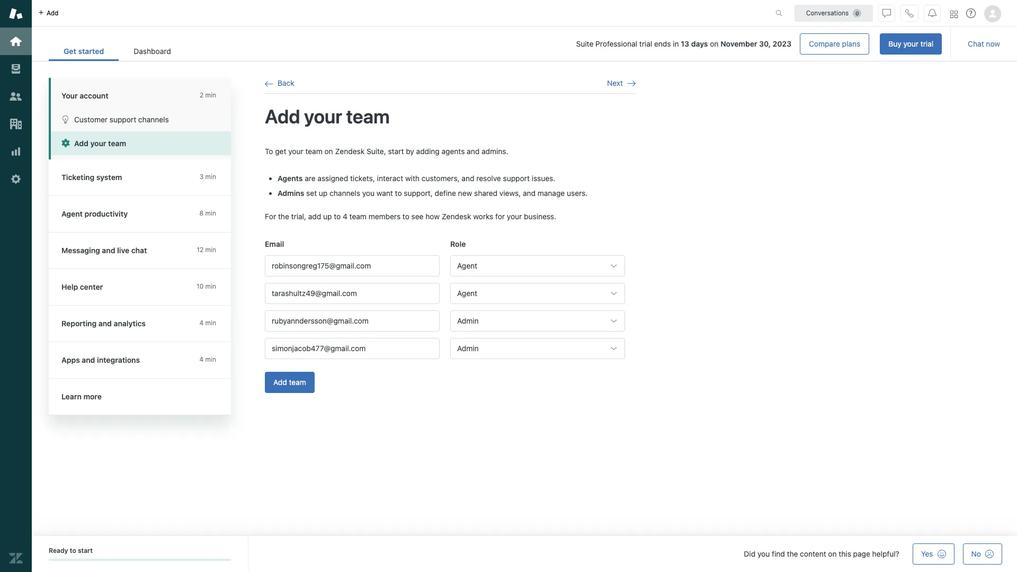 Task type: vqa. For each thing, say whether or not it's contained in the screenshot.


Task type: locate. For each thing, give the bounding box(es) containing it.
1 vertical spatial you
[[758, 550, 771, 559]]

0 vertical spatial add
[[47, 9, 59, 17]]

min inside agent productivity heading
[[205, 209, 216, 217]]

0 vertical spatial add
[[265, 105, 300, 128]]

min for apps and integrations
[[205, 356, 216, 364]]

admin for fourth email field from the top of the page
[[458, 344, 479, 353]]

agent for 1st email field from the top of the page
[[458, 262, 478, 271]]

0 vertical spatial channels
[[138, 115, 169, 124]]

learn more heading
[[49, 379, 242, 416]]

1 admin button from the top
[[451, 311, 626, 332]]

zendesk support image
[[9, 7, 23, 21]]

your account heading
[[49, 78, 242, 108]]

Email field
[[265, 256, 440, 277], [265, 283, 440, 305], [265, 311, 440, 332], [265, 338, 440, 360]]

zendesk right how
[[442, 212, 472, 221]]

yes
[[922, 550, 934, 559]]

ready
[[49, 547, 68, 555]]

add for add team button
[[274, 378, 287, 387]]

november
[[721, 39, 758, 48]]

1 vertical spatial admin button
[[451, 338, 626, 360]]

up
[[319, 189, 328, 198], [323, 212, 332, 221]]

zendesk
[[335, 147, 365, 156], [442, 212, 472, 221]]

your
[[904, 39, 919, 48], [304, 105, 343, 128], [90, 139, 106, 148], [289, 147, 304, 156], [507, 212, 522, 221]]

2 admin button from the top
[[451, 338, 626, 360]]

min inside 'apps and integrations' heading
[[205, 356, 216, 364]]

2 vertical spatial 4
[[200, 356, 204, 364]]

professional
[[596, 39, 638, 48]]

help center heading
[[49, 269, 242, 306]]

admin button
[[451, 311, 626, 332], [451, 338, 626, 360]]

1 admin from the top
[[458, 317, 479, 326]]

reporting image
[[9, 145, 23, 159]]

0 horizontal spatial you
[[363, 189, 375, 198]]

start left "by"
[[388, 147, 404, 156]]

4 inside reporting and analytics heading
[[200, 319, 204, 327]]

trial left ends
[[640, 39, 653, 48]]

2 min from the top
[[205, 173, 216, 181]]

help
[[62, 283, 78, 292]]

4
[[343, 212, 348, 221], [200, 319, 204, 327], [200, 356, 204, 364]]

add your team button
[[51, 131, 231, 155]]

0 vertical spatial agent
[[62, 209, 83, 218]]

main element
[[0, 0, 32, 573]]

content
[[801, 550, 827, 559]]

you down tickets,
[[363, 189, 375, 198]]

1 vertical spatial add
[[308, 212, 321, 221]]

the right the for
[[278, 212, 289, 221]]

1 horizontal spatial start
[[388, 147, 404, 156]]

add inside popup button
[[47, 9, 59, 17]]

you
[[363, 189, 375, 198], [758, 550, 771, 559]]

trial
[[640, 39, 653, 48], [921, 39, 934, 48]]

0 vertical spatial on
[[711, 39, 719, 48]]

2 admin from the top
[[458, 344, 479, 353]]

agent productivity
[[62, 209, 128, 218]]

0 horizontal spatial channels
[[138, 115, 169, 124]]

4 email field from the top
[[265, 338, 440, 360]]

min inside 'your account' heading
[[205, 91, 216, 99]]

0 horizontal spatial on
[[325, 147, 333, 156]]

on up assigned
[[325, 147, 333, 156]]

add inside content-title region
[[265, 105, 300, 128]]

min inside "messaging and live chat" heading
[[205, 246, 216, 254]]

to left 'see'
[[403, 212, 410, 221]]

team
[[347, 105, 390, 128], [108, 139, 126, 148], [306, 147, 323, 156], [350, 212, 367, 221], [289, 378, 306, 387]]

1 vertical spatial admin
[[458, 344, 479, 353]]

by
[[406, 147, 415, 156]]

region containing to get your team on zendesk suite, start by adding agents and admins.
[[265, 146, 636, 406]]

0 vertical spatial the
[[278, 212, 289, 221]]

2023
[[773, 39, 792, 48]]

4 inside 'apps and integrations' heading
[[200, 356, 204, 364]]

suite,
[[367, 147, 386, 156]]

4 min from the top
[[205, 246, 216, 254]]

1 vertical spatial channels
[[330, 189, 361, 198]]

chat
[[969, 39, 985, 48]]

compare plans button
[[801, 33, 870, 55]]

section
[[194, 33, 943, 55]]

1 horizontal spatial channels
[[330, 189, 361, 198]]

2 email field from the top
[[265, 283, 440, 305]]

1 vertical spatial agent
[[458, 262, 478, 271]]

customer support channels
[[74, 115, 169, 124]]

to
[[265, 147, 273, 156]]

start right ready
[[78, 547, 93, 555]]

add right the trial,
[[308, 212, 321, 221]]

1 horizontal spatial on
[[711, 39, 719, 48]]

zendesk left suite,
[[335, 147, 365, 156]]

helpful?
[[873, 550, 900, 559]]

2 horizontal spatial on
[[829, 550, 838, 559]]

4 min inside reporting and analytics heading
[[200, 319, 216, 327]]

customers,
[[422, 174, 460, 183]]

views image
[[9, 62, 23, 76]]

4 min for analytics
[[200, 319, 216, 327]]

6 min from the top
[[205, 319, 216, 327]]

agents are assigned tickets, interact with customers, and resolve support issues.
[[278, 174, 556, 183]]

your inside 'button'
[[90, 139, 106, 148]]

email
[[265, 240, 284, 249]]

1 horizontal spatial the
[[788, 550, 799, 559]]

0 vertical spatial start
[[388, 147, 404, 156]]

trial down notifications icon
[[921, 39, 934, 48]]

admins set up channels you want to support, define new shared views, and manage users.
[[278, 189, 588, 198]]

2 trial from the left
[[921, 39, 934, 48]]

admin
[[458, 317, 479, 326], [458, 344, 479, 353]]

next
[[608, 78, 624, 87]]

next button
[[608, 78, 636, 88]]

on inside footer
[[829, 550, 838, 559]]

plans
[[843, 39, 861, 48]]

agents
[[278, 174, 303, 183]]

agent inside heading
[[62, 209, 83, 218]]

min for help center
[[205, 283, 216, 291]]

min inside "ticketing system" heading
[[205, 173, 216, 181]]

12
[[197, 246, 204, 254]]

0 horizontal spatial zendesk
[[335, 147, 365, 156]]

add your team inside content-title region
[[265, 105, 390, 128]]

and right apps
[[82, 356, 95, 365]]

reporting and analytics heading
[[49, 306, 242, 343]]

get help image
[[967, 8, 977, 18]]

2 vertical spatial on
[[829, 550, 838, 559]]

buy your trial
[[889, 39, 934, 48]]

1 email field from the top
[[265, 256, 440, 277]]

1 vertical spatial 4 min
[[200, 356, 216, 364]]

support up add your team 'button'
[[110, 115, 136, 124]]

find
[[773, 550, 786, 559]]

tab list
[[49, 41, 186, 61]]

analytics
[[114, 319, 146, 328]]

0 vertical spatial support
[[110, 115, 136, 124]]

to
[[395, 189, 402, 198], [334, 212, 341, 221], [403, 212, 410, 221], [70, 547, 76, 555]]

trial inside button
[[921, 39, 934, 48]]

get
[[64, 47, 76, 56]]

1 min from the top
[[205, 91, 216, 99]]

1 horizontal spatial you
[[758, 550, 771, 559]]

chat now
[[969, 39, 1001, 48]]

1 horizontal spatial add your team
[[265, 105, 390, 128]]

3 min from the top
[[205, 209, 216, 217]]

in
[[674, 39, 680, 48]]

support up views,
[[503, 174, 530, 183]]

team inside button
[[289, 378, 306, 387]]

agent for 3rd email field from the bottom
[[458, 289, 478, 298]]

and right agents
[[467, 147, 480, 156]]

back button
[[265, 78, 295, 88]]

4 for apps and integrations
[[200, 356, 204, 364]]

1 vertical spatial support
[[503, 174, 530, 183]]

this
[[840, 550, 852, 559]]

did you find the content on this page helpful?
[[745, 550, 900, 559]]

1 agent button from the top
[[451, 256, 626, 277]]

apps and integrations
[[62, 356, 140, 365]]

channels
[[138, 115, 169, 124], [330, 189, 361, 198]]

min inside help center heading
[[205, 283, 216, 291]]

2 4 min from the top
[[200, 356, 216, 364]]

integrations
[[97, 356, 140, 365]]

0 vertical spatial agent button
[[451, 256, 626, 277]]

on left this
[[829, 550, 838, 559]]

0 vertical spatial add your team
[[265, 105, 390, 128]]

zendesk products image
[[951, 10, 959, 18]]

12 min
[[197, 246, 216, 254]]

start
[[388, 147, 404, 156], [78, 547, 93, 555]]

and left live
[[102, 246, 115, 255]]

tab list containing get started
[[49, 41, 186, 61]]

4 for reporting and analytics
[[200, 319, 204, 327]]

define
[[435, 189, 456, 198]]

1 vertical spatial agent button
[[451, 283, 626, 305]]

1 trial from the left
[[640, 39, 653, 48]]

min inside reporting and analytics heading
[[205, 319, 216, 327]]

1 4 min from the top
[[200, 319, 216, 327]]

0 vertical spatial 4
[[343, 212, 348, 221]]

the right find
[[788, 550, 799, 559]]

conversations button
[[795, 5, 874, 21]]

0 horizontal spatial trial
[[640, 39, 653, 48]]

2 vertical spatial agent
[[458, 289, 478, 298]]

0 horizontal spatial support
[[110, 115, 136, 124]]

assigned
[[318, 174, 348, 183]]

channels down assigned
[[330, 189, 361, 198]]

days
[[692, 39, 709, 48]]

progress-bar progress bar
[[49, 560, 231, 562]]

2 agent button from the top
[[451, 283, 626, 305]]

add inside button
[[274, 378, 287, 387]]

0 vertical spatial admin button
[[451, 311, 626, 332]]

footer
[[32, 537, 1018, 573]]

conversations
[[807, 9, 850, 17]]

1 vertical spatial the
[[788, 550, 799, 559]]

the
[[278, 212, 289, 221], [788, 550, 799, 559]]

channels up add your team 'button'
[[138, 115, 169, 124]]

1 vertical spatial zendesk
[[442, 212, 472, 221]]

and right views,
[[523, 189, 536, 198]]

role
[[451, 240, 466, 249]]

2 vertical spatial add
[[274, 378, 287, 387]]

messaging and live chat heading
[[49, 233, 242, 269]]

4 min
[[200, 319, 216, 327], [200, 356, 216, 364]]

1 horizontal spatial trial
[[921, 39, 934, 48]]

reporting
[[62, 319, 97, 328]]

the inside footer
[[788, 550, 799, 559]]

0 horizontal spatial the
[[278, 212, 289, 221]]

1 vertical spatial add your team
[[74, 139, 126, 148]]

10
[[197, 283, 204, 291]]

did
[[745, 550, 756, 559]]

0 horizontal spatial add your team
[[74, 139, 126, 148]]

min for messaging and live chat
[[205, 246, 216, 254]]

your inside button
[[904, 39, 919, 48]]

min for your account
[[205, 91, 216, 99]]

min
[[205, 91, 216, 99], [205, 173, 216, 181], [205, 209, 216, 217], [205, 246, 216, 254], [205, 283, 216, 291], [205, 319, 216, 327], [205, 356, 216, 364]]

ready to start
[[49, 547, 93, 555]]

1 vertical spatial 4
[[200, 319, 204, 327]]

up right the trial,
[[323, 212, 332, 221]]

team inside 'button'
[[108, 139, 126, 148]]

7 min from the top
[[205, 356, 216, 364]]

system
[[96, 173, 122, 182]]

to inside footer
[[70, 547, 76, 555]]

up right the set
[[319, 189, 328, 198]]

0 vertical spatial 4 min
[[200, 319, 216, 327]]

0 horizontal spatial start
[[78, 547, 93, 555]]

suite professional trial ends in 13 days on november 30, 2023
[[577, 39, 792, 48]]

to right ready
[[70, 547, 76, 555]]

you right did
[[758, 550, 771, 559]]

add right the zendesk support icon at the left top
[[47, 9, 59, 17]]

on right days
[[711, 39, 719, 48]]

5 min from the top
[[205, 283, 216, 291]]

and left the 'analytics'
[[99, 319, 112, 328]]

30,
[[760, 39, 771, 48]]

1 vertical spatial add
[[74, 139, 89, 148]]

1 horizontal spatial support
[[503, 174, 530, 183]]

support
[[110, 115, 136, 124], [503, 174, 530, 183]]

1 horizontal spatial add
[[308, 212, 321, 221]]

8 min
[[200, 209, 216, 217]]

4 min inside 'apps and integrations' heading
[[200, 356, 216, 364]]

3
[[200, 173, 204, 181]]

region
[[265, 146, 636, 406]]

0 vertical spatial admin
[[458, 317, 479, 326]]

customer
[[74, 115, 108, 124]]

footer containing did you find the content on this page helpful?
[[32, 537, 1018, 573]]

0 horizontal spatial add
[[47, 9, 59, 17]]

10 min
[[197, 283, 216, 291]]



Task type: describe. For each thing, give the bounding box(es) containing it.
add button
[[32, 0, 65, 26]]

shared
[[475, 189, 498, 198]]

learn
[[62, 392, 82, 401]]

add team button
[[265, 372, 315, 394]]

agent button for 3rd email field from the bottom
[[451, 283, 626, 305]]

add team
[[274, 378, 306, 387]]

your
[[62, 91, 78, 100]]

and inside "messaging and live chat" heading
[[102, 246, 115, 255]]

your account
[[62, 91, 108, 100]]

are
[[305, 174, 316, 183]]

get started image
[[9, 34, 23, 48]]

ends
[[655, 39, 672, 48]]

admins.
[[482, 147, 509, 156]]

1 vertical spatial on
[[325, 147, 333, 156]]

admins
[[278, 189, 305, 198]]

and inside 'apps and integrations' heading
[[82, 356, 95, 365]]

issues.
[[532, 174, 556, 183]]

yes button
[[913, 544, 955, 565]]

apps and integrations heading
[[49, 343, 242, 379]]

suite
[[577, 39, 594, 48]]

min for reporting and analytics
[[205, 319, 216, 327]]

buy your trial button
[[881, 33, 943, 55]]

productivity
[[85, 209, 128, 218]]

users.
[[567, 189, 588, 198]]

business.
[[524, 212, 557, 221]]

add for content-title region
[[265, 105, 300, 128]]

3 email field from the top
[[265, 311, 440, 332]]

13
[[682, 39, 690, 48]]

adding
[[417, 147, 440, 156]]

1 horizontal spatial zendesk
[[442, 212, 472, 221]]

and up the 'new'
[[462, 174, 475, 183]]

to get your team on zendesk suite, start by adding agents and admins.
[[265, 147, 509, 156]]

customer support channels button
[[51, 108, 231, 131]]

agent productivity heading
[[49, 196, 242, 233]]

apps
[[62, 356, 80, 365]]

0 vertical spatial up
[[319, 189, 328, 198]]

see
[[412, 212, 424, 221]]

agents
[[442, 147, 465, 156]]

button displays agent's chat status as invisible. image
[[883, 9, 892, 17]]

more
[[83, 392, 102, 401]]

interact
[[377, 174, 404, 183]]

to right want
[[395, 189, 402, 198]]

center
[[80, 283, 103, 292]]

November 30, 2023 text field
[[721, 39, 792, 48]]

no
[[972, 550, 982, 559]]

add your team inside 'button'
[[74, 139, 126, 148]]

0 vertical spatial you
[[363, 189, 375, 198]]

admin button for second email field from the bottom
[[451, 311, 626, 332]]

with
[[406, 174, 420, 183]]

1 vertical spatial start
[[78, 547, 93, 555]]

on inside section
[[711, 39, 719, 48]]

manage
[[538, 189, 565, 198]]

trial,
[[291, 212, 306, 221]]

trial for your
[[921, 39, 934, 48]]

resolve
[[477, 174, 501, 183]]

how
[[426, 212, 440, 221]]

zendesk image
[[9, 552, 23, 566]]

page
[[854, 550, 871, 559]]

8
[[200, 209, 204, 217]]

messaging
[[62, 246, 100, 255]]

add inside 'button'
[[74, 139, 89, 148]]

works
[[474, 212, 494, 221]]

messaging and live chat
[[62, 246, 147, 255]]

section containing suite professional trial ends in
[[194, 33, 943, 55]]

reporting and analytics
[[62, 319, 146, 328]]

2 min
[[200, 91, 216, 99]]

support,
[[404, 189, 433, 198]]

your inside content-title region
[[304, 105, 343, 128]]

customers image
[[9, 90, 23, 103]]

members
[[369, 212, 401, 221]]

you inside footer
[[758, 550, 771, 559]]

admin image
[[9, 172, 23, 186]]

get
[[275, 147, 287, 156]]

get started
[[64, 47, 104, 56]]

1 vertical spatial up
[[323, 212, 332, 221]]

agent button for 1st email field from the top of the page
[[451, 256, 626, 277]]

for
[[496, 212, 505, 221]]

ticketing system
[[62, 173, 122, 182]]

started
[[78, 47, 104, 56]]

ticketing
[[62, 173, 95, 182]]

trial for professional
[[640, 39, 653, 48]]

notifications image
[[929, 9, 937, 17]]

content-title region
[[265, 105, 636, 129]]

views,
[[500, 189, 521, 198]]

organizations image
[[9, 117, 23, 131]]

want
[[377, 189, 393, 198]]

dashboard tab
[[119, 41, 186, 61]]

team inside content-title region
[[347, 105, 390, 128]]

tickets,
[[350, 174, 375, 183]]

back
[[278, 78, 295, 87]]

buy
[[889, 39, 902, 48]]

to down assigned
[[334, 212, 341, 221]]

4 min for integrations
[[200, 356, 216, 364]]

live
[[117, 246, 129, 255]]

compare
[[810, 39, 841, 48]]

for
[[265, 212, 276, 221]]

account
[[80, 91, 108, 100]]

min for agent productivity
[[205, 209, 216, 217]]

2
[[200, 91, 204, 99]]

new
[[458, 189, 473, 198]]

admin for second email field from the bottom
[[458, 317, 479, 326]]

no button
[[964, 544, 1003, 565]]

learn more
[[62, 392, 102, 401]]

ticketing system heading
[[49, 160, 242, 196]]

and inside reporting and analytics heading
[[99, 319, 112, 328]]

admin button for fourth email field from the top of the page
[[451, 338, 626, 360]]

channels inside button
[[138, 115, 169, 124]]

support inside button
[[110, 115, 136, 124]]

help center
[[62, 283, 103, 292]]

0 vertical spatial zendesk
[[335, 147, 365, 156]]

chat
[[131, 246, 147, 255]]

min for ticketing system
[[205, 173, 216, 181]]

set
[[307, 189, 317, 198]]

learn more button
[[49, 379, 229, 415]]



